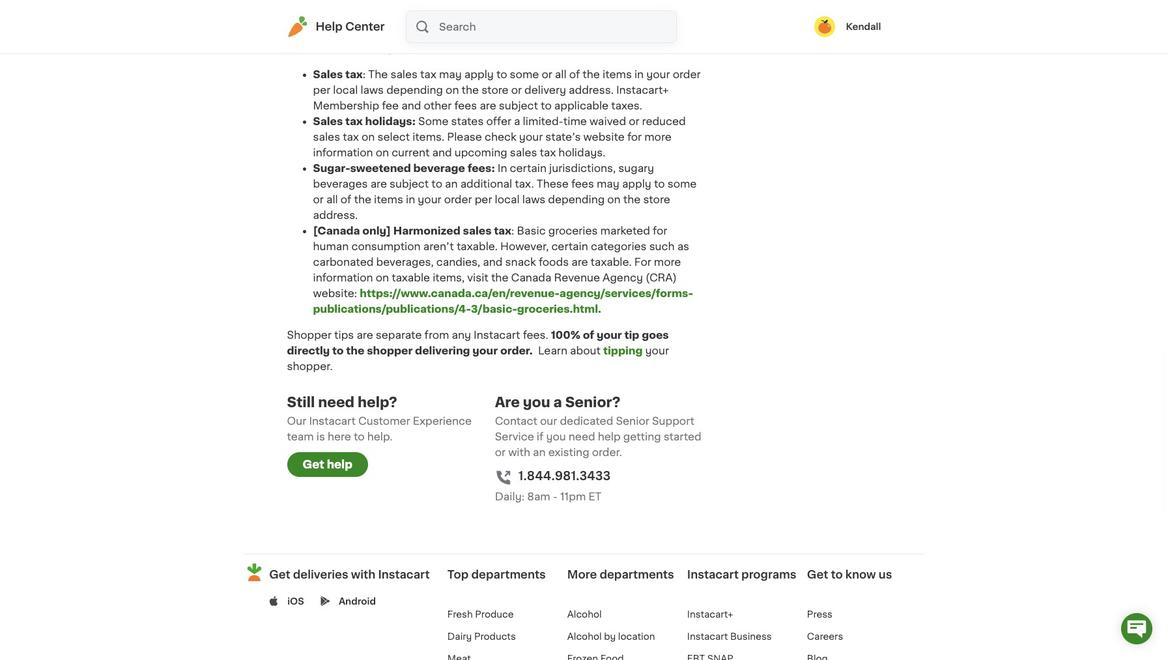 Task type: vqa. For each thing, say whether or not it's contained in the screenshot.
information within the Some states offer a limited-time waived or reduced sales tax on select items. Please check your state's website for more information on current and upcoming sales tax holidays.
yes



Task type: locate. For each thing, give the bounding box(es) containing it.
fees down jurisdictions,
[[571, 178, 594, 189]]

0 vertical spatial sales
[[313, 69, 343, 79]]

0 horizontal spatial all
[[326, 194, 338, 204]]

store up offer
[[482, 85, 509, 95]]

fees inside in certain jurisdictions, sugary beverages are subject to an additional tax. these fees may apply to some or all of the items in your order per local laws depending on the store address.
[[571, 178, 594, 189]]

0 vertical spatial need
[[318, 395, 355, 409]]

0 horizontal spatial items
[[374, 194, 403, 204]]

1 vertical spatial fees
[[454, 100, 477, 111]]

some
[[510, 69, 539, 79], [668, 178, 697, 189]]

additional
[[460, 178, 512, 189]]

or down the 'additional' on the left top of page
[[338, 43, 348, 53]]

0 horizontal spatial for
[[627, 131, 642, 142]]

any
[[452, 330, 471, 340]]

0 vertical spatial apply
[[415, 27, 445, 38]]

1 vertical spatial and
[[432, 147, 452, 158]]

order inside in certain jurisdictions, sugary beverages are subject to an additional tax. these fees may apply to some or all of the items in your order per local laws depending on the store address.
[[444, 194, 472, 204]]

some inside : the sales tax may apply to some or all of the items in your order per local laws depending on the store or delivery address. instacart+ membership fee and other fees are subject to applicable taxes.
[[510, 69, 539, 79]]

your shopper.
[[287, 345, 669, 371]]

1 horizontal spatial for
[[653, 225, 667, 236]]

0 horizontal spatial of
[[341, 194, 351, 204]]

are
[[480, 100, 496, 111], [371, 178, 387, 189], [572, 257, 588, 267], [357, 330, 373, 340]]

taxable. down categories
[[591, 257, 632, 267]]

tax up the however,
[[494, 225, 512, 236]]

2 vertical spatial of
[[583, 330, 594, 340]]

1 horizontal spatial all
[[555, 69, 567, 79]]

foods
[[539, 257, 569, 267]]

of down beverages
[[341, 194, 351, 204]]

depending up other
[[387, 85, 443, 95]]

0 horizontal spatial order
[[444, 194, 472, 204]]

0 horizontal spatial local
[[333, 85, 358, 95]]

local down tax.
[[495, 194, 520, 204]]

deliveries
[[293, 569, 348, 580]]

departments up produce
[[472, 569, 546, 580]]

0 vertical spatial depending
[[518, 27, 574, 38]]

1 alcohol from the top
[[568, 610, 602, 619]]

2 horizontal spatial get
[[807, 569, 829, 580]]

with down service
[[508, 447, 530, 457]]

subject down sugar-sweetened beverage fees:
[[390, 178, 429, 189]]

tax down membership
[[345, 116, 363, 126]]

with up android link
[[351, 569, 376, 580]]

1 horizontal spatial local
[[495, 194, 520, 204]]

0 horizontal spatial in
[[406, 194, 415, 204]]

tips
[[334, 330, 354, 340]]

2 vertical spatial fees
[[571, 178, 594, 189]]

0 vertical spatial laws
[[361, 85, 384, 95]]

1 horizontal spatial order.
[[592, 447, 622, 457]]

however,
[[501, 241, 549, 251]]

1.844.981.3433
[[519, 471, 611, 482]]

or inside the some states offer a limited-time waived or reduced sales tax on select items. please check your state's website for more information on current and upcoming sales tax holidays.
[[629, 116, 640, 126]]

by
[[604, 632, 616, 641]]

an down "if"
[[533, 447, 546, 457]]

some inside in certain jurisdictions, sugary beverages are subject to an additional tax. these fees may apply to some or all of the items in your order per local laws depending on the store address.
[[668, 178, 697, 189]]

a right offer
[[514, 116, 520, 126]]

taxable. up candies,
[[457, 241, 498, 251]]

0 horizontal spatial laws
[[361, 85, 384, 95]]

1 horizontal spatial of
[[569, 69, 580, 79]]

0 vertical spatial all
[[555, 69, 567, 79]]

help inside button
[[327, 459, 353, 470]]

and up visit
[[483, 257, 503, 267]]

beverages,
[[376, 257, 434, 267]]

more inside the some states offer a limited-time waived or reduced sales tax on select items. please check your state's website for more information on current and upcoming sales tax holidays.
[[645, 131, 672, 142]]

1 horizontal spatial need
[[569, 431, 595, 442]]

2 alcohol from the top
[[568, 632, 602, 641]]

0 vertical spatial local
[[333, 85, 358, 95]]

with inside are you a senior? contact our dedicated senior support service if you need help getting started or with an existing order.
[[508, 447, 530, 457]]

0 vertical spatial some
[[510, 69, 539, 79]]

senior
[[616, 416, 650, 426]]

programs
[[742, 569, 797, 580]]

on up other
[[446, 85, 459, 95]]

subject inside in certain jurisdictions, sugary beverages are subject to an additional tax. these fees may apply to some or all of the items in your order per local laws depending on the store address.
[[390, 178, 429, 189]]

0 vertical spatial order.
[[500, 345, 533, 356]]

order down state,
[[673, 69, 701, 79]]

instacart down instacart+ link
[[687, 632, 728, 641]]

instacart
[[474, 330, 520, 340], [309, 416, 356, 426], [378, 569, 430, 580], [687, 569, 739, 580], [687, 632, 728, 641]]

on down sales tax holidays:
[[362, 131, 375, 142]]

instacart+ up taxes.
[[616, 85, 669, 95]]

in
[[635, 69, 644, 79], [406, 194, 415, 204]]

in inside : the sales tax may apply to some or all of the items in your order per local laws depending on the store or delivery address. instacart+ membership fee and other fees are subject to applicable taxes.
[[635, 69, 644, 79]]

you
[[523, 395, 550, 409], [546, 431, 566, 442]]

or down taxes.
[[629, 116, 640, 126]]

0 horizontal spatial per
[[313, 85, 331, 95]]

0 horizontal spatial an
[[445, 178, 458, 189]]

1 vertical spatial address.
[[313, 210, 358, 220]]

may inside 'additional fees may apply to your order depending on your city, state, province, or territory.'
[[390, 27, 413, 38]]

other
[[424, 100, 452, 111]]

may down jurisdictions,
[[597, 178, 620, 189]]

a up our in the left of the page
[[554, 395, 562, 409]]

kendall link
[[815, 16, 881, 37]]

are up revenue
[[572, 257, 588, 267]]

subject up offer
[[499, 100, 538, 111]]

the down sugary
[[623, 194, 641, 204]]

of up applicable at the top
[[569, 69, 580, 79]]

0 vertical spatial items
[[603, 69, 632, 79]]

alcohol up alcohol by location link
[[568, 610, 602, 619]]

are up offer
[[480, 100, 496, 111]]

of inside in certain jurisdictions, sugary beverages are subject to an additional tax. these fees may apply to some or all of the items in your order per local laws depending on the store address.
[[341, 194, 351, 204]]

2 horizontal spatial and
[[483, 257, 503, 267]]

per down additional in the left top of the page
[[475, 194, 492, 204]]

0 horizontal spatial need
[[318, 395, 355, 409]]

more departments
[[568, 569, 674, 580]]

on left 'city,'
[[577, 27, 590, 38]]

in up taxes.
[[635, 69, 644, 79]]

depending up delivery
[[518, 27, 574, 38]]

get deliveries with instacart
[[269, 569, 430, 580]]

order inside 'additional fees may apply to your order depending on your city, state, province, or territory.'
[[487, 27, 515, 38]]

2 information from the top
[[313, 272, 373, 283]]

tipping link
[[603, 345, 643, 356]]

of up learn about tipping
[[583, 330, 594, 340]]

products
[[474, 632, 516, 641]]

our
[[287, 416, 306, 426]]

shopper.
[[287, 361, 333, 371]]

1 horizontal spatial address.
[[569, 85, 614, 95]]

get inside button
[[303, 459, 324, 470]]

1 information from the top
[[313, 147, 373, 158]]

1 horizontal spatial store
[[643, 194, 670, 204]]

applicable
[[554, 100, 609, 111]]

laws inside in certain jurisdictions, sugary beverages are subject to an additional tax. these fees may apply to some or all of the items in your order per local laws depending on the store address.
[[522, 194, 546, 204]]

instacart+ link
[[687, 610, 733, 619]]

please
[[447, 131, 482, 142]]

still need help? our instacart customer experience team is here to help.
[[287, 395, 472, 442]]

1 vertical spatial instacart+
[[687, 610, 733, 619]]

1 vertical spatial with
[[351, 569, 376, 580]]

alcohol link
[[568, 610, 602, 619]]

some up 'as'
[[668, 178, 697, 189]]

1 horizontal spatial laws
[[522, 194, 546, 204]]

your
[[461, 27, 485, 38], [593, 27, 617, 38], [647, 69, 670, 79], [519, 131, 543, 142], [418, 194, 442, 204], [597, 330, 622, 340], [473, 345, 498, 356], [646, 345, 669, 356]]

1 vertical spatial apply
[[465, 69, 494, 79]]

1 vertical spatial store
[[643, 194, 670, 204]]

groceries.html.
[[517, 303, 601, 314]]

0 vertical spatial a
[[514, 116, 520, 126]]

2 vertical spatial apply
[[622, 178, 652, 189]]

0 vertical spatial per
[[313, 85, 331, 95]]

information up sugar-
[[313, 147, 373, 158]]

2 vertical spatial and
[[483, 257, 503, 267]]

get help
[[303, 459, 353, 470]]

some up delivery
[[510, 69, 539, 79]]

sales
[[391, 69, 418, 79], [313, 131, 340, 142], [510, 147, 537, 158], [463, 225, 492, 236]]

get down is at left
[[303, 459, 324, 470]]

1 horizontal spatial an
[[533, 447, 546, 457]]

sugary
[[619, 163, 654, 173]]

address. up [canada
[[313, 210, 358, 220]]

apply
[[415, 27, 445, 38], [465, 69, 494, 79], [622, 178, 652, 189]]

in up [canada only] harmonized sales tax :
[[406, 194, 415, 204]]

order up : the sales tax may apply to some or all of the items in your order per local laws depending on the store or delivery address. instacart+ membership fee and other fees are subject to applicable taxes.
[[487, 27, 515, 38]]

order. inside are you a senior? contact our dedicated senior support service if you need help getting started or with an existing order.
[[592, 447, 622, 457]]

certain inside in certain jurisdictions, sugary beverages are subject to an additional tax. these fees may apply to some or all of the items in your order per local laws depending on the store address.
[[510, 163, 547, 173]]

local inside : the sales tax may apply to some or all of the items in your order per local laws depending on the store or delivery address. instacart+ membership fee and other fees are subject to applicable taxes.
[[333, 85, 358, 95]]

1 vertical spatial you
[[546, 431, 566, 442]]

depending inside in certain jurisdictions, sugary beverages are subject to an additional tax. these fees may apply to some or all of the items in your order per local laws depending on the store address.
[[548, 194, 605, 204]]

need inside still need help? our instacart customer experience team is here to help.
[[318, 395, 355, 409]]

0 vertical spatial and
[[402, 100, 421, 111]]

all
[[555, 69, 567, 79], [326, 194, 338, 204]]

or
[[338, 43, 348, 53], [542, 69, 552, 79], [511, 85, 522, 95], [629, 116, 640, 126], [313, 194, 324, 204], [495, 447, 506, 457]]

information
[[313, 147, 373, 158], [313, 272, 373, 283]]

all up delivery
[[555, 69, 567, 79]]

1 vertical spatial for
[[653, 225, 667, 236]]

here
[[328, 431, 351, 442]]

aren't
[[423, 241, 454, 251]]

additional fees may apply to your order depending on your city, state, province, or territory.
[[287, 27, 674, 53]]

1 horizontal spatial items
[[603, 69, 632, 79]]

agency
[[603, 272, 643, 283]]

android
[[339, 597, 376, 606]]

per inside in certain jurisdictions, sugary beverages are subject to an additional tax. these fees may apply to some or all of the items in your order per local laws depending on the store address.
[[475, 194, 492, 204]]

kendall
[[846, 22, 881, 31]]

categories
[[591, 241, 647, 251]]

[canada
[[313, 225, 360, 236]]

3/basic-
[[471, 303, 517, 314]]

order
[[487, 27, 515, 38], [673, 69, 701, 79], [444, 194, 472, 204]]

tax down state's
[[540, 147, 556, 158]]

order down additional in the left top of the page
[[444, 194, 472, 204]]

departments right more
[[600, 569, 674, 580]]

0 horizontal spatial a
[[514, 116, 520, 126]]

an down beverage
[[445, 178, 458, 189]]

or down beverages
[[313, 194, 324, 204]]

help?
[[358, 395, 397, 409]]

items down sweetened
[[374, 194, 403, 204]]

help center link
[[287, 16, 385, 37]]

information inside the some states offer a limited-time waived or reduced sales tax on select items. please check your state's website for more information on current and upcoming sales tax holidays.
[[313, 147, 373, 158]]

website:
[[313, 288, 357, 298]]

1 departments from the left
[[472, 569, 546, 580]]

2 vertical spatial may
[[597, 178, 620, 189]]

1 vertical spatial per
[[475, 194, 492, 204]]

0 vertical spatial fees
[[365, 27, 387, 38]]

0 vertical spatial in
[[635, 69, 644, 79]]

1 horizontal spatial may
[[439, 69, 462, 79]]

tax up other
[[420, 69, 437, 79]]

1 vertical spatial subject
[[390, 178, 429, 189]]

fresh produce link
[[448, 610, 514, 619]]

are
[[495, 395, 520, 409]]

to
[[447, 27, 458, 38], [496, 69, 507, 79], [541, 100, 552, 111], [432, 178, 442, 189], [654, 178, 665, 189], [332, 345, 344, 356], [354, 431, 365, 442], [831, 569, 843, 580]]

on down 'beverages,'
[[376, 272, 389, 283]]

apply inside in certain jurisdictions, sugary beverages are subject to an additional tax. these fees may apply to some or all of the items in your order per local laws depending on the store address.
[[622, 178, 652, 189]]

certain
[[510, 163, 547, 173], [552, 241, 588, 251]]

the down "tips"
[[346, 345, 365, 356]]

human
[[313, 241, 349, 251]]

need down dedicated
[[569, 431, 595, 442]]

0 vertical spatial may
[[390, 27, 413, 38]]

groceries
[[549, 225, 598, 236]]

may inside in certain jurisdictions, sugary beverages are subject to an additional tax. these fees may apply to some or all of the items in your order per local laws depending on the store address.
[[597, 178, 620, 189]]

0 horizontal spatial store
[[482, 85, 509, 95]]

1 horizontal spatial :
[[512, 225, 514, 236]]

1 vertical spatial all
[[326, 194, 338, 204]]

: left basic
[[512, 225, 514, 236]]

per
[[313, 85, 331, 95], [475, 194, 492, 204]]

certain down groceries
[[552, 241, 588, 251]]

may up other
[[439, 69, 462, 79]]

0 vertical spatial an
[[445, 178, 458, 189]]

1 vertical spatial help
[[327, 459, 353, 470]]

1 horizontal spatial with
[[508, 447, 530, 457]]

0 vertical spatial subject
[[499, 100, 538, 111]]

are down sweetened
[[371, 178, 387, 189]]

and right the fee
[[402, 100, 421, 111]]

directly
[[287, 345, 330, 356]]

certain up tax.
[[510, 163, 547, 173]]

1 vertical spatial taxable.
[[591, 257, 632, 267]]

laws down tax.
[[522, 194, 546, 204]]

sales right the
[[391, 69, 418, 79]]

0 vertical spatial with
[[508, 447, 530, 457]]

1 vertical spatial laws
[[522, 194, 546, 204]]

need up here
[[318, 395, 355, 409]]

alcohol for alcohol link
[[568, 610, 602, 619]]

1 sales from the top
[[313, 69, 343, 79]]

to inside still need help? our instacart customer experience team is here to help.
[[354, 431, 365, 442]]

a inside the some states offer a limited-time waived or reduced sales tax on select items. please check your state's website for more information on current and upcoming sales tax holidays.
[[514, 116, 520, 126]]

the up applicable at the top
[[583, 69, 600, 79]]

0 vertical spatial store
[[482, 85, 509, 95]]

1 horizontal spatial order
[[487, 27, 515, 38]]

the right visit
[[491, 272, 509, 283]]

check
[[485, 131, 517, 142]]

all inside in certain jurisdictions, sugary beverages are subject to an additional tax. these fees may apply to some or all of the items in your order per local laws depending on the store address.
[[326, 194, 338, 204]]

instacart+ up instacart business at right
[[687, 610, 733, 619]]

items inside in certain jurisdictions, sugary beverages are subject to an additional tax. these fees may apply to some or all of the items in your order per local laws depending on the store address.
[[374, 194, 403, 204]]

all down beverages
[[326, 194, 338, 204]]

0 horizontal spatial some
[[510, 69, 539, 79]]

instacart inside still need help? our instacart customer experience team is here to help.
[[309, 416, 356, 426]]

fees up states
[[454, 100, 477, 111]]

0 vertical spatial :
[[363, 69, 366, 79]]

instacart left top
[[378, 569, 430, 580]]

limited-
[[523, 116, 564, 126]]

address. up applicable at the top
[[569, 85, 614, 95]]

instacart up here
[[309, 416, 356, 426]]

your inside : the sales tax may apply to some or all of the items in your order per local laws depending on the store or delivery address. instacart+ membership fee and other fees are subject to applicable taxes.
[[647, 69, 670, 79]]

may
[[390, 27, 413, 38], [439, 69, 462, 79], [597, 178, 620, 189]]

you right "if"
[[546, 431, 566, 442]]

on
[[577, 27, 590, 38], [446, 85, 459, 95], [362, 131, 375, 142], [376, 147, 389, 158], [608, 194, 621, 204], [376, 272, 389, 283]]

1 vertical spatial may
[[439, 69, 462, 79]]

tax inside : the sales tax may apply to some or all of the items in your order per local laws depending on the store or delivery address. instacart+ membership fee and other fees are subject to applicable taxes.
[[420, 69, 437, 79]]

may up territory.
[[390, 27, 413, 38]]

for up such
[[653, 225, 667, 236]]

ios link
[[287, 595, 304, 608]]

address. inside : the sales tax may apply to some or all of the items in your order per local laws depending on the store or delivery address. instacart+ membership fee and other fees are subject to applicable taxes.
[[569, 85, 614, 95]]

more down reduced
[[645, 131, 672, 142]]

on inside 'additional fees may apply to your order depending on your city, state, province, or territory.'
[[577, 27, 590, 38]]

taxable
[[392, 272, 430, 283]]

11pm
[[560, 491, 586, 502]]

get for get deliveries with instacart
[[269, 569, 290, 580]]

1 horizontal spatial subject
[[499, 100, 538, 111]]

are right "tips"
[[357, 330, 373, 340]]

1 horizontal spatial some
[[668, 178, 697, 189]]

2 horizontal spatial apply
[[622, 178, 652, 189]]

1 vertical spatial an
[[533, 447, 546, 457]]

items,
[[433, 272, 465, 283]]

on inside basic groceries marketed for human consumption aren't taxable. however, certain categories such as carbonated beverages, candies, and snack foods are taxable. for more information on taxable items, visit the canada revenue agency (cra) website:
[[376, 272, 389, 283]]

1 vertical spatial some
[[668, 178, 697, 189]]

1 vertical spatial need
[[569, 431, 595, 442]]

local up membership
[[333, 85, 358, 95]]

1 vertical spatial alcohol
[[568, 632, 602, 641]]

0 vertical spatial order
[[487, 27, 515, 38]]

information down carbonated
[[313, 272, 373, 283]]

2 sales from the top
[[313, 116, 343, 126]]

0 horizontal spatial help
[[327, 459, 353, 470]]

0 horizontal spatial subject
[[390, 178, 429, 189]]

0 horizontal spatial taxable.
[[457, 241, 498, 251]]

1 vertical spatial local
[[495, 194, 520, 204]]

fees up territory.
[[365, 27, 387, 38]]

get right instacart shopper app logo at the bottom left
[[269, 569, 290, 580]]

2 departments from the left
[[600, 569, 674, 580]]

: left the
[[363, 69, 366, 79]]

1 vertical spatial :
[[512, 225, 514, 236]]

fees
[[365, 27, 387, 38], [454, 100, 477, 111], [571, 178, 594, 189]]

and inside : the sales tax may apply to some or all of the items in your order per local laws depending on the store or delivery address. instacart+ membership fee and other fees are subject to applicable taxes.
[[402, 100, 421, 111]]

instacart programs
[[687, 569, 797, 580]]

1 horizontal spatial get
[[303, 459, 324, 470]]

local
[[333, 85, 358, 95], [495, 194, 520, 204]]

0 vertical spatial you
[[523, 395, 550, 409]]

or down service
[[495, 447, 506, 457]]

depending down these
[[548, 194, 605, 204]]

agency/services/forms-
[[560, 288, 693, 298]]

0 vertical spatial of
[[569, 69, 580, 79]]

0 horizontal spatial instacart+
[[616, 85, 669, 95]]

0 horizontal spatial may
[[390, 27, 413, 38]]

1 vertical spatial more
[[654, 257, 681, 267]]

0 horizontal spatial fees
[[365, 27, 387, 38]]

subject inside : the sales tax may apply to some or all of the items in your order per local laws depending on the store or delivery address. instacart+ membership fee and other fees are subject to applicable taxes.
[[499, 100, 538, 111]]

get up press link
[[807, 569, 829, 580]]

1 vertical spatial a
[[554, 395, 562, 409]]

ios app store logo image
[[269, 596, 279, 606]]

more down such
[[654, 257, 681, 267]]

or left delivery
[[511, 85, 522, 95]]

help down dedicated
[[598, 431, 621, 442]]

sales up candies,
[[463, 225, 492, 236]]

sales for sales tax holidays:
[[313, 116, 343, 126]]

press
[[807, 610, 833, 619]]

0 horizontal spatial :
[[363, 69, 366, 79]]

0 vertical spatial certain
[[510, 163, 547, 173]]

and up beverage
[[432, 147, 452, 158]]

1 vertical spatial in
[[406, 194, 415, 204]]

1 horizontal spatial help
[[598, 431, 621, 442]]

8am
[[527, 491, 550, 502]]

address.
[[569, 85, 614, 95], [313, 210, 358, 220]]

help down here
[[327, 459, 353, 470]]

1 horizontal spatial instacart+
[[687, 610, 733, 619]]

departments for more departments
[[600, 569, 674, 580]]

beverage
[[414, 163, 465, 173]]

you up our in the left of the page
[[523, 395, 550, 409]]

0 horizontal spatial and
[[402, 100, 421, 111]]

for right website at the top of the page
[[627, 131, 642, 142]]

of
[[569, 69, 580, 79], [341, 194, 351, 204], [583, 330, 594, 340]]



Task type: describe. For each thing, give the bounding box(es) containing it.
fresh
[[448, 610, 473, 619]]

learn
[[538, 345, 568, 356]]

or inside are you a senior? contact our dedicated senior support service if you need help getting started or with an existing order.
[[495, 447, 506, 457]]

instacart up instacart+ link
[[687, 569, 739, 580]]

from
[[425, 330, 449, 340]]

shopper tips are separate from any instacart fees.
[[287, 330, 551, 340]]

a inside are you a senior? contact our dedicated senior support service if you need help getting started or with an existing order.
[[554, 395, 562, 409]]

in inside in certain jurisdictions, sugary beverages are subject to an additional tax. these fees may apply to some or all of the items in your order per local laws depending on the store address.
[[406, 194, 415, 204]]

top
[[448, 569, 469, 580]]

your inside your shopper.
[[646, 345, 669, 356]]

android link
[[339, 595, 376, 608]]

0 vertical spatial taxable.
[[457, 241, 498, 251]]

information inside basic groceries marketed for human consumption aren't taxable. however, certain categories such as carbonated beverages, candies, and snack foods are taxable. for more information on taxable items, visit the canada revenue agency (cra) website:
[[313, 272, 373, 283]]

about
[[570, 345, 601, 356]]

or up delivery
[[542, 69, 552, 79]]

or inside in certain jurisdictions, sugary beverages are subject to an additional tax. these fees may apply to some or all of the items in your order per local laws depending on the store address.
[[313, 194, 324, 204]]

learn about tipping
[[533, 345, 643, 356]]

fees inside 'additional fees may apply to your order depending on your city, state, province, or territory.'
[[365, 27, 387, 38]]

sweetened
[[350, 163, 411, 173]]

tax left the
[[345, 69, 363, 79]]

getting
[[623, 431, 661, 442]]

in certain jurisdictions, sugary beverages are subject to an additional tax. these fees may apply to some or all of the items in your order per local laws depending on the store address.
[[313, 163, 697, 220]]

[canada only] harmonized sales tax :
[[313, 225, 517, 236]]

still
[[287, 395, 315, 409]]

fees.
[[523, 330, 549, 340]]

per inside : the sales tax may apply to some or all of the items in your order per local laws depending on the store or delivery address. instacart+ membership fee and other fees are subject to applicable taxes.
[[313, 85, 331, 95]]

careers
[[807, 632, 843, 641]]

offer
[[486, 116, 512, 126]]

tipping
[[603, 345, 643, 356]]

apply inside : the sales tax may apply to some or all of the items in your order per local laws depending on the store or delivery address. instacart+ membership fee and other fees are subject to applicable taxes.
[[465, 69, 494, 79]]

or inside 'additional fees may apply to your order depending on your city, state, province, or territory.'
[[338, 43, 348, 53]]

holidays.
[[559, 147, 606, 158]]

us
[[879, 569, 892, 580]]

marketed
[[601, 225, 650, 236]]

state,
[[645, 27, 674, 38]]

instacart image
[[287, 16, 308, 37]]

careers link
[[807, 632, 843, 641]]

city,
[[619, 27, 642, 38]]

store inside in certain jurisdictions, sugary beverages are subject to an additional tax. these fees may apply to some or all of the items in your order per local laws depending on the store address.
[[643, 194, 670, 204]]

and inside the some states offer a limited-time waived or reduced sales tax on select items. please check your state's website for more information on current and upcoming sales tax holidays.
[[432, 147, 452, 158]]

an inside are you a senior? contact our dedicated senior support service if you need help getting started or with an existing order.
[[533, 447, 546, 457]]

https://www.canada.ca/en/revenue-agency/services/forms- publications/publications/4-3/basic-groceries.html. link
[[313, 288, 693, 314]]

of inside : the sales tax may apply to some or all of the items in your order per local laws depending on the store or delivery address. instacart+ membership fee and other fees are subject to applicable taxes.
[[569, 69, 580, 79]]

states
[[451, 116, 484, 126]]

need inside are you a senior? contact our dedicated senior support service if you need help getting started or with an existing order.
[[569, 431, 595, 442]]

for inside basic groceries marketed for human consumption aren't taxable. however, certain categories such as carbonated beverages, candies, and snack foods are taxable. for more information on taxable items, visit the canada revenue agency (cra) website:
[[653, 225, 667, 236]]

Search search field
[[438, 11, 676, 42]]

sales down check
[[510, 147, 537, 158]]

dairy products link
[[448, 632, 516, 641]]

alcohol for alcohol by location
[[568, 632, 602, 641]]

the up states
[[462, 85, 479, 95]]

instacart+ inside : the sales tax may apply to some or all of the items in your order per local laws depending on the store or delivery address. instacart+ membership fee and other fees are subject to applicable taxes.
[[616, 85, 669, 95]]

store inside : the sales tax may apply to some or all of the items in your order per local laws depending on the store or delivery address. instacart+ membership fee and other fees are subject to applicable taxes.
[[482, 85, 509, 95]]

local inside in certain jurisdictions, sugary beverages are subject to an additional tax. these fees may apply to some or all of the items in your order per local laws depending on the store address.
[[495, 194, 520, 204]]

on inside : the sales tax may apply to some or all of the items in your order per local laws depending on the store or delivery address. instacart+ membership fee and other fees are subject to applicable taxes.
[[446, 85, 459, 95]]

sales for sales tax
[[313, 69, 343, 79]]

to inside 100% of your tip goes directly to the shopper delivering your order.
[[332, 345, 344, 356]]

sugar-
[[313, 163, 350, 173]]

may inside : the sales tax may apply to some or all of the items in your order per local laws depending on the store or delivery address. instacart+ membership fee and other fees are subject to applicable taxes.
[[439, 69, 462, 79]]

help
[[316, 22, 343, 32]]

: the sales tax may apply to some or all of the items in your order per local laws depending on the store or delivery address. instacart+ membership fee and other fees are subject to applicable taxes.
[[313, 69, 701, 111]]

the
[[368, 69, 388, 79]]

basic groceries marketed for human consumption aren't taxable. however, certain categories such as carbonated beverages, candies, and snack foods are taxable. for more information on taxable items, visit the canada revenue agency (cra) website:
[[313, 225, 690, 298]]

are inside in certain jurisdictions, sugary beverages are subject to an additional tax. these fees may apply to some or all of the items in your order per local laws depending on the store address.
[[371, 178, 387, 189]]

goes
[[642, 330, 669, 340]]

snack
[[505, 257, 536, 267]]

apply inside 'additional fees may apply to your order depending on your city, state, province, or territory.'
[[415, 27, 445, 38]]

dairy
[[448, 632, 472, 641]]

instacart business link
[[687, 632, 772, 641]]

fee
[[382, 100, 399, 111]]

daily:
[[495, 491, 525, 502]]

departments for top departments
[[472, 569, 546, 580]]

an inside in certain jurisdictions, sugary beverages are subject to an additional tax. these fees may apply to some or all of the items in your order per local laws depending on the store address.
[[445, 178, 458, 189]]

laws inside : the sales tax may apply to some or all of the items in your order per local laws depending on the store or delivery address. instacart+ membership fee and other fees are subject to applicable taxes.
[[361, 85, 384, 95]]

depending inside : the sales tax may apply to some or all of the items in your order per local laws depending on the store or delivery address. instacart+ membership fee and other fees are subject to applicable taxes.
[[387, 85, 443, 95]]

business
[[731, 632, 772, 641]]

reduced
[[642, 116, 686, 126]]

on inside in certain jurisdictions, sugary beverages are subject to an additional tax. these fees may apply to some or all of the items in your order per local laws depending on the store address.
[[608, 194, 621, 204]]

fees inside : the sales tax may apply to some or all of the items in your order per local laws depending on the store or delivery address. instacart+ membership fee and other fees are subject to applicable taxes.
[[454, 100, 477, 111]]

separate
[[376, 330, 422, 340]]

to inside 'additional fees may apply to your order depending on your city, state, province, or territory.'
[[447, 27, 458, 38]]

top departments
[[448, 569, 546, 580]]

your inside the some states offer a limited-time waived or reduced sales tax on select items. please check your state's website for more information on current and upcoming sales tax holidays.
[[519, 131, 543, 142]]

of inside 100% of your tip goes directly to the shopper delivering your order.
[[583, 330, 594, 340]]

holidays:
[[365, 116, 416, 126]]

the down beverages
[[354, 194, 371, 204]]

more inside basic groceries marketed for human consumption aren't taxable. however, certain categories such as carbonated beverages, candies, and snack foods are taxable. for more information on taxable items, visit the canada revenue agency (cra) website:
[[654, 257, 681, 267]]

for
[[635, 257, 652, 267]]

1.844.981.3433 link
[[519, 468, 611, 486]]

100% of your tip goes directly to the shopper delivering your order.
[[287, 330, 669, 356]]

center
[[345, 22, 385, 32]]

visit
[[467, 272, 489, 283]]

get help button
[[287, 452, 368, 477]]

sugar-sweetened beverage fees:
[[313, 163, 495, 173]]

your inside in certain jurisdictions, sugary beverages are subject to an additional tax. these fees may apply to some or all of the items in your order per local laws depending on the store address.
[[418, 194, 442, 204]]

ios
[[287, 597, 304, 606]]

are inside : the sales tax may apply to some or all of the items in your order per local laws depending on the store or delivery address. instacart+ membership fee and other fees are subject to applicable taxes.
[[480, 100, 496, 111]]

for inside the some states offer a limited-time waived or reduced sales tax on select items. please check your state's website for more information on current and upcoming sales tax holidays.
[[627, 131, 642, 142]]

location
[[618, 632, 655, 641]]

experience
[[413, 416, 472, 426]]

territory.
[[351, 43, 396, 53]]

alcohol by location
[[568, 632, 655, 641]]

the inside 100% of your tip goes directly to the shopper delivering your order.
[[346, 345, 365, 356]]

carbonated
[[313, 257, 374, 267]]

fresh produce
[[448, 610, 514, 619]]

: inside : the sales tax may apply to some or all of the items in your order per local laws depending on the store or delivery address. instacart+ membership fee and other fees are subject to applicable taxes.
[[363, 69, 366, 79]]

1 horizontal spatial taxable.
[[591, 257, 632, 267]]

get for get to know us
[[807, 569, 829, 580]]

android play store logo image
[[321, 596, 330, 606]]

only]
[[363, 225, 391, 236]]

know
[[846, 569, 876, 580]]

select
[[378, 131, 410, 142]]

address. inside in certain jurisdictions, sugary beverages are subject to an additional tax. these fees may apply to some or all of the items in your order per local laws depending on the store address.
[[313, 210, 358, 220]]

province,
[[287, 43, 335, 53]]

get for get help
[[303, 459, 324, 470]]

help center
[[316, 22, 385, 32]]

existing
[[548, 447, 590, 457]]

order inside : the sales tax may apply to some or all of the items in your order per local laws depending on the store or delivery address. instacart+ membership fee and other fees are subject to applicable taxes.
[[673, 69, 701, 79]]

sales tax holidays:
[[313, 116, 416, 126]]

started
[[664, 431, 702, 442]]

tax down sales tax holidays:
[[343, 131, 359, 142]]

daily: 8am - 11pm et
[[495, 491, 602, 502]]

on up sweetened
[[376, 147, 389, 158]]

sales inside : the sales tax may apply to some or all of the items in your order per local laws depending on the store or delivery address. instacart+ membership fee and other fees are subject to applicable taxes.
[[391, 69, 418, 79]]

and inside basic groceries marketed for human consumption aren't taxable. however, certain categories such as carbonated beverages, candies, and snack foods are taxable. for more information on taxable items, visit the canada revenue agency (cra) website:
[[483, 257, 503, 267]]

help inside are you a senior? contact our dedicated senior support service if you need help getting started or with an existing order.
[[598, 431, 621, 442]]

order. inside 100% of your tip goes directly to the shopper delivering your order.
[[500, 345, 533, 356]]

instacart shopper app logo image
[[244, 562, 265, 583]]

depending inside 'additional fees may apply to your order depending on your city, state, province, or territory.'
[[518, 27, 574, 38]]

the inside basic groceries marketed for human consumption aren't taxable. however, certain categories such as carbonated beverages, candies, and snack foods are taxable. for more information on taxable items, visit the canada revenue agency (cra) website:
[[491, 272, 509, 283]]

team
[[287, 431, 314, 442]]

time
[[564, 116, 587, 126]]

in
[[498, 163, 507, 173]]

sales up sugar-
[[313, 131, 340, 142]]

are inside basic groceries marketed for human consumption aren't taxable. however, certain categories such as carbonated beverages, candies, and snack foods are taxable. for more information on taxable items, visit the canada revenue agency (cra) website:
[[572, 257, 588, 267]]

items inside : the sales tax may apply to some or all of the items in your order per local laws depending on the store or delivery address. instacart+ membership fee and other fees are subject to applicable taxes.
[[603, 69, 632, 79]]

sales tax
[[313, 69, 363, 79]]

https://www.canada.ca/en/revenue-agency/services/forms- publications/publications/4-3/basic-groceries.html.
[[313, 288, 693, 314]]

more
[[568, 569, 597, 580]]

all inside : the sales tax may apply to some or all of the items in your order per local laws depending on the store or delivery address. instacart+ membership fee and other fees are subject to applicable taxes.
[[555, 69, 567, 79]]

(cra)
[[646, 272, 677, 283]]

https://www.canada.ca/en/revenue-
[[360, 288, 560, 298]]

tax.
[[515, 178, 534, 189]]

user avatar image
[[815, 16, 836, 37]]

certain inside basic groceries marketed for human consumption aren't taxable. however, certain categories such as carbonated beverages, candies, and snack foods are taxable. for more information on taxable items, visit the canada revenue agency (cra) website:
[[552, 241, 588, 251]]

produce
[[475, 610, 514, 619]]

instacart down 3/basic-
[[474, 330, 520, 340]]

help.
[[367, 431, 393, 442]]



